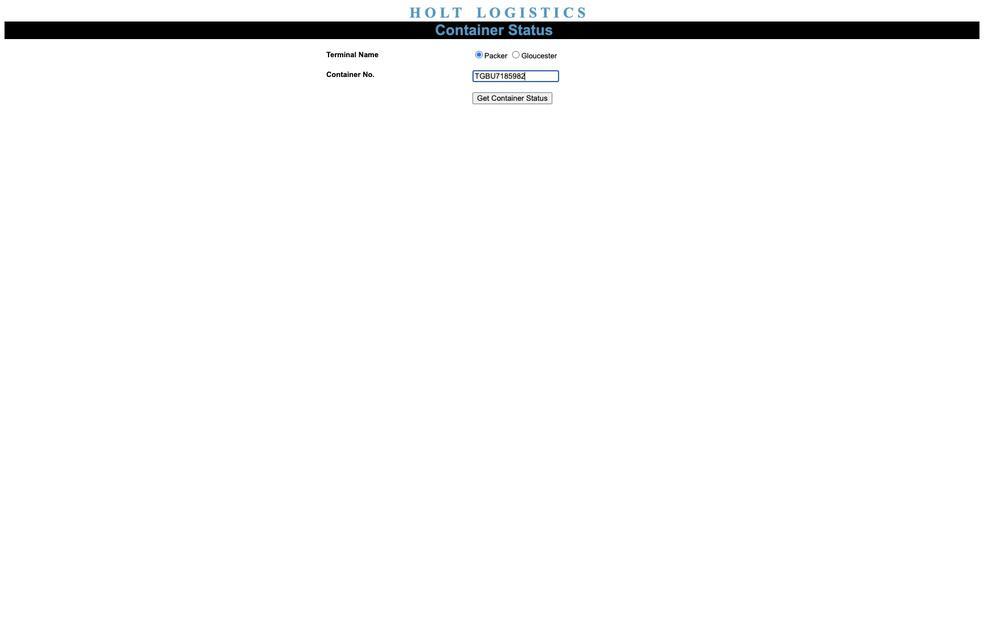 Task type: describe. For each thing, give the bounding box(es) containing it.
g
[[504, 5, 516, 21]]

h          o l t    l o g i s t i c s container          status
[[410, 5, 586, 39]]

t    l
[[452, 5, 486, 21]]

terminal
[[326, 50, 356, 59]]

l
[[440, 5, 449, 21]]

container inside h          o l t    l o g i s t i c s container          status
[[435, 22, 504, 39]]

0 horizontal spatial container
[[326, 70, 361, 79]]

gloucester
[[521, 52, 557, 60]]

container no.
[[326, 70, 375, 79]]

name
[[359, 50, 379, 59]]

status
[[508, 22, 553, 39]]

1 i from the left
[[519, 5, 525, 21]]

2 o from the left
[[489, 5, 501, 21]]

2 i from the left
[[554, 5, 559, 21]]

terminal name
[[326, 50, 379, 59]]



Task type: locate. For each thing, give the bounding box(es) containing it.
1 s from the left
[[529, 5, 537, 21]]

s right c
[[577, 5, 586, 21]]

i right t
[[554, 5, 559, 21]]

1 horizontal spatial s
[[577, 5, 586, 21]]

no.
[[363, 70, 375, 79]]

1 o from the left
[[425, 5, 436, 21]]

0 horizontal spatial o
[[425, 5, 436, 21]]

1 horizontal spatial container
[[435, 22, 504, 39]]

2 s from the left
[[577, 5, 586, 21]]

1 horizontal spatial o
[[489, 5, 501, 21]]

None submit
[[473, 92, 552, 104]]

h
[[410, 5, 421, 21]]

1 horizontal spatial i
[[554, 5, 559, 21]]

0 horizontal spatial s
[[529, 5, 537, 21]]

container
[[435, 22, 504, 39], [326, 70, 361, 79]]

i
[[519, 5, 525, 21], [554, 5, 559, 21]]

c
[[563, 5, 574, 21]]

t
[[541, 5, 550, 21]]

i right g
[[519, 5, 525, 21]]

o left g
[[489, 5, 501, 21]]

s left t
[[529, 5, 537, 21]]

0 vertical spatial container
[[435, 22, 504, 39]]

container down the t    l on the top left
[[435, 22, 504, 39]]

container down terminal
[[326, 70, 361, 79]]

o left the l
[[425, 5, 436, 21]]

o
[[425, 5, 436, 21], [489, 5, 501, 21]]

None radio
[[475, 51, 483, 58], [512, 51, 520, 58], [475, 51, 483, 58], [512, 51, 520, 58]]

packer
[[484, 52, 509, 60]]

1 vertical spatial container
[[326, 70, 361, 79]]

0 horizontal spatial i
[[519, 5, 525, 21]]

s
[[529, 5, 537, 21], [577, 5, 586, 21]]

None field
[[473, 70, 559, 82]]



